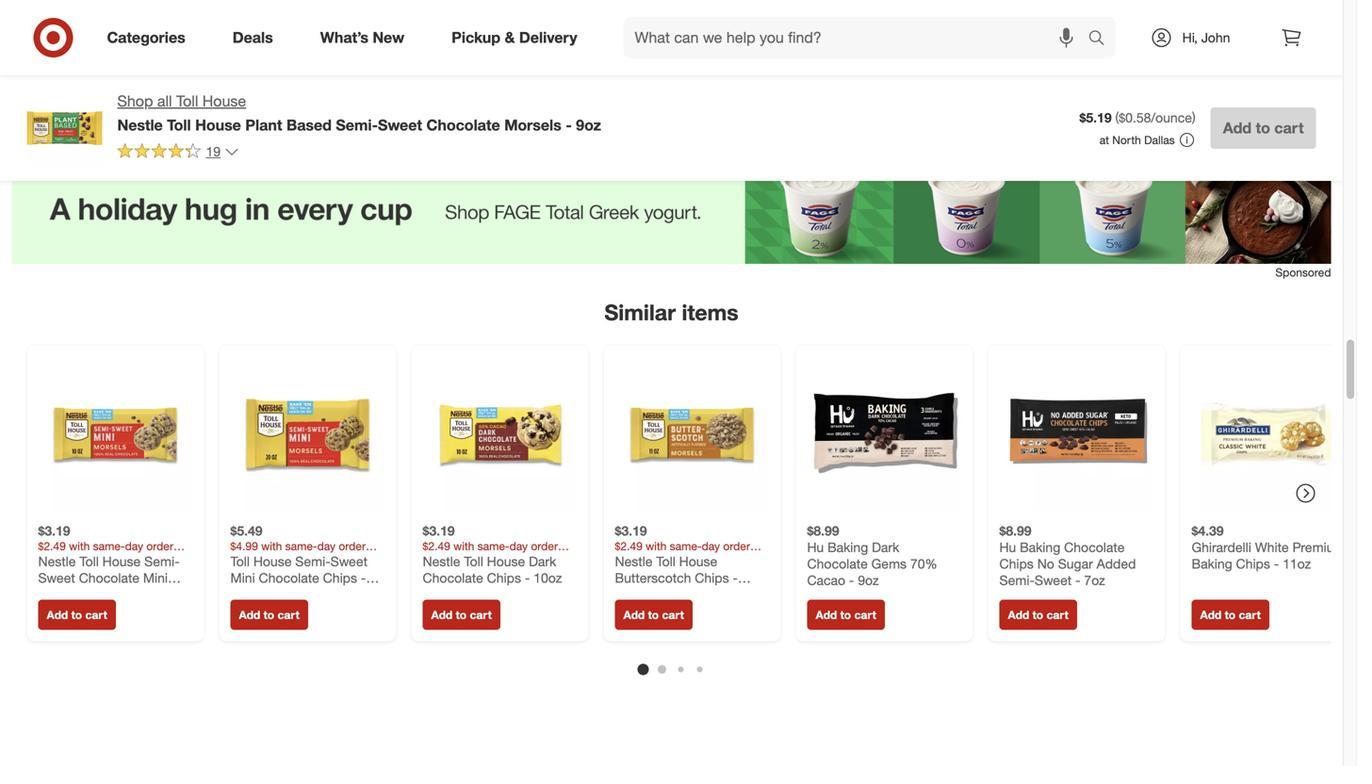 Task type: vqa. For each thing, say whether or not it's contained in the screenshot.
search
yes



Task type: locate. For each thing, give the bounding box(es) containing it.
mini inside nestle toll house semi- sweet chocolate mini chocolate chips - 10oz
[[143, 570, 168, 586]]

advertisement region
[[12, 154, 1332, 264]]

semi- inside the $8.99 hu baking chocolate chips no sugar added semi-sweet - 7oz
[[1000, 572, 1035, 589]]

chocolate
[[427, 116, 500, 134], [1065, 539, 1125, 556], [808, 556, 868, 572], [79, 570, 140, 586], [259, 570, 319, 586], [423, 570, 484, 586], [38, 586, 99, 603]]

toll
[[176, 92, 198, 110], [167, 116, 191, 134], [80, 553, 99, 570], [231, 553, 250, 570], [464, 553, 484, 570], [657, 553, 676, 570]]

to down no
[[1033, 608, 1044, 622]]

$8.99 inside $8.99 hu baking dark chocolate gems 70% cacao - 9oz
[[808, 523, 840, 539]]

$8.99 for hu baking dark chocolate gems 70% cacao - 9oz
[[808, 523, 840, 539]]

$5.19
[[1080, 110, 1112, 126]]

house inside nestle toll house semi- sweet chocolate mini chocolate chips - 10oz
[[102, 553, 141, 570]]

chocolate inside $8.99 hu baking dark chocolate gems 70% cacao - 9oz
[[808, 556, 868, 572]]

mini inside toll house semi-sweet mini chocolate chips - 20oz
[[231, 570, 255, 586]]

0 horizontal spatial baking
[[828, 539, 869, 556]]

$8.99 hu baking chocolate chips no sugar added semi-sweet - 7oz
[[1000, 523, 1137, 589]]

morsels
[[505, 116, 562, 134]]

add down "cacao"
[[816, 608, 838, 622]]

chips inside toll house semi-sweet mini chocolate chips - 20oz
[[323, 570, 357, 586]]

3 $3.19 from the left
[[615, 523, 647, 539]]

-
[[566, 116, 572, 134], [1275, 556, 1280, 572], [361, 570, 366, 586], [525, 570, 530, 586], [733, 570, 738, 586], [850, 572, 855, 589], [1076, 572, 1081, 589], [140, 586, 145, 603]]

$5.49
[[231, 523, 263, 539]]

to down toll house semi-sweet mini chocolate chips - 20oz
[[264, 608, 275, 622]]

9oz right morsels
[[576, 116, 602, 134]]

11oz inside $4.39 ghirardelli white premium baking chips - 11oz
[[1283, 556, 1312, 572]]

add to cart button for hu baking chocolate chips no sugar added semi-sweet - 7oz
[[1000, 600, 1078, 630]]

add to cart for nestle toll house dark chocolate chips - 10oz
[[431, 608, 492, 622]]

0 horizontal spatial 11oz
[[615, 586, 644, 603]]

add to cart down 20oz
[[239, 608, 300, 622]]

toll house semi-sweet mini chocolate chips - 20oz
[[231, 553, 368, 603]]

baking up "cacao"
[[828, 539, 869, 556]]

hu
[[808, 539, 824, 556], [1000, 539, 1017, 556]]

dark inside nestle toll house dark chocolate chips - 10oz
[[529, 553, 557, 570]]

0 horizontal spatial hu
[[808, 539, 824, 556]]

semi- inside toll house semi-sweet mini chocolate chips - 20oz
[[295, 553, 331, 570]]

toll inside nestle toll house dark chocolate chips - 10oz
[[464, 553, 484, 570]]

hi, john
[[1183, 29, 1231, 46]]

add down 20oz
[[239, 608, 261, 622]]

add to cart button for ghirardelli white premium baking chips - 11oz
[[1192, 600, 1270, 630]]

to
[[1256, 119, 1271, 137], [71, 608, 82, 622], [264, 608, 275, 622], [456, 608, 467, 622], [648, 608, 659, 622], [841, 608, 852, 622], [1033, 608, 1044, 622], [1225, 608, 1236, 622]]

house inside nestle toll house butterscotch chips - 11oz
[[680, 553, 718, 570]]

baking down the $4.39
[[1192, 556, 1233, 572]]

nestle toll house dark chocolate chips - 10oz image
[[423, 357, 578, 511]]

to for nestle toll house semi- sweet chocolate mini chocolate chips - 10oz
[[71, 608, 82, 622]]

nestle toll house semi- sweet chocolate mini chocolate chips - 10oz
[[38, 553, 180, 603]]

20oz
[[231, 586, 259, 603]]

add to cart down nestle toll house dark chocolate chips - 10oz
[[431, 608, 492, 622]]

0 horizontal spatial $8.99
[[808, 523, 840, 539]]

toll inside nestle toll house semi- sweet chocolate mini chocolate chips - 10oz
[[80, 553, 99, 570]]

hu for chips
[[1000, 539, 1017, 556]]

nestle inside shop all toll house nestle toll house plant based semi-sweet chocolate morsels  - 9oz
[[117, 116, 163, 134]]

ghirardelli white premium baking chips - 11oz image
[[1192, 357, 1347, 511]]

0 vertical spatial 9oz
[[576, 116, 602, 134]]

add to cart for hu baking chocolate chips no sugar added semi-sweet - 7oz
[[1008, 608, 1069, 622]]

add to cart down butterscotch
[[624, 608, 684, 622]]

add to cart button for nestle toll house semi- sweet chocolate mini chocolate chips - 10oz
[[38, 600, 116, 630]]

- inside $8.99 hu baking dark chocolate gems 70% cacao - 9oz
[[850, 572, 855, 589]]

1 horizontal spatial baking
[[1020, 539, 1061, 556]]

sponsored
[[1276, 265, 1332, 279]]

1 horizontal spatial $8.99
[[1000, 523, 1032, 539]]

1 horizontal spatial 9oz
[[858, 572, 879, 589]]

mini
[[143, 570, 168, 586], [231, 570, 255, 586]]

premium
[[1293, 539, 1346, 556]]

to down "cacao"
[[841, 608, 852, 622]]

at north dallas
[[1100, 133, 1176, 147]]

shop
[[117, 92, 153, 110]]

add to cart
[[1224, 119, 1305, 137], [47, 608, 107, 622], [239, 608, 300, 622], [431, 608, 492, 622], [624, 608, 684, 622], [816, 608, 877, 622], [1008, 608, 1069, 622], [1201, 608, 1262, 622]]

2 horizontal spatial $3.19
[[615, 523, 647, 539]]

1 $3.19 from the left
[[38, 523, 70, 539]]

to down nestle toll house dark chocolate chips - 10oz
[[456, 608, 467, 622]]

semi-
[[336, 116, 378, 134], [144, 553, 180, 570], [295, 553, 331, 570], [1000, 572, 1035, 589]]

what's new
[[320, 28, 405, 47]]

1 horizontal spatial 10oz
[[534, 570, 562, 586]]

9oz inside shop all toll house nestle toll house plant based semi-sweet chocolate morsels  - 9oz
[[576, 116, 602, 134]]

dark for house
[[529, 553, 557, 570]]

baking inside the $8.99 hu baking chocolate chips no sugar added semi-sweet - 7oz
[[1020, 539, 1061, 556]]

hu up "cacao"
[[808, 539, 824, 556]]

$8.99 inside the $8.99 hu baking chocolate chips no sugar added semi-sweet - 7oz
[[1000, 523, 1032, 539]]

nestle inside nestle toll house semi- sweet chocolate mini chocolate chips - 10oz
[[38, 553, 76, 570]]

toll house semi-sweet mini chocolate chips - 20oz image
[[231, 357, 385, 511]]

what's
[[320, 28, 369, 47]]

2 hu from the left
[[1000, 539, 1017, 556]]

house
[[203, 92, 246, 110], [195, 116, 241, 134], [102, 553, 141, 570], [253, 553, 292, 570], [487, 553, 525, 570], [680, 553, 718, 570]]

1 vertical spatial 9oz
[[858, 572, 879, 589]]

add
[[1224, 119, 1252, 137], [47, 608, 68, 622], [239, 608, 261, 622], [431, 608, 453, 622], [624, 608, 645, 622], [816, 608, 838, 622], [1008, 608, 1030, 622], [1201, 608, 1222, 622]]

nestle inside nestle toll house butterscotch chips - 11oz
[[615, 553, 653, 570]]

mini down $5.49
[[231, 570, 255, 586]]

0 vertical spatial 11oz
[[1283, 556, 1312, 572]]

to down butterscotch
[[648, 608, 659, 622]]

nestle toll house butterscotch chips - 11oz
[[615, 553, 738, 603]]

2 $3.19 from the left
[[423, 523, 455, 539]]

add to cart button for nestle toll house butterscotch chips - 11oz
[[615, 600, 693, 630]]

add to cart for hu baking dark chocolate gems 70% cacao - 9oz
[[816, 608, 877, 622]]

baking inside $8.99 hu baking dark chocolate gems 70% cacao - 9oz
[[828, 539, 869, 556]]

nestle toll house dark chocolate chips - 10oz
[[423, 553, 562, 586]]

to for ghirardelli white premium baking chips - 11oz
[[1225, 608, 1236, 622]]

- inside nestle toll house butterscotch chips - 11oz
[[733, 570, 738, 586]]

similar
[[605, 299, 676, 326]]

0 horizontal spatial $3.19
[[38, 523, 70, 539]]

chocolate inside nestle toll house dark chocolate chips - 10oz
[[423, 570, 484, 586]]

mini left 20oz
[[143, 570, 168, 586]]

$3.19 up butterscotch
[[615, 523, 647, 539]]

11oz
[[1283, 556, 1312, 572], [615, 586, 644, 603]]

no
[[1038, 556, 1055, 572]]

john
[[1202, 29, 1231, 46]]

shop all toll house nestle toll house plant based semi-sweet chocolate morsels  - 9oz
[[117, 92, 602, 134]]

0 horizontal spatial dark
[[529, 553, 557, 570]]

add for hu baking dark chocolate gems 70% cacao - 9oz
[[816, 608, 838, 622]]

hu inside $8.99 hu baking dark chocolate gems 70% cacao - 9oz
[[808, 539, 824, 556]]

gems
[[872, 556, 907, 572]]

add down ghirardelli
[[1201, 608, 1222, 622]]

1 $8.99 from the left
[[808, 523, 840, 539]]

add down nestle toll house dark chocolate chips - 10oz
[[431, 608, 453, 622]]

(
[[1116, 110, 1120, 126]]

add down nestle toll house semi- sweet chocolate mini chocolate chips - 10oz
[[47, 608, 68, 622]]

1 horizontal spatial $3.19
[[423, 523, 455, 539]]

$3.19 up nestle toll house semi- sweet chocolate mini chocolate chips - 10oz
[[38, 523, 70, 539]]

sweet inside the $8.99 hu baking chocolate chips no sugar added semi-sweet - 7oz
[[1035, 572, 1072, 589]]

chips inside $4.39 ghirardelli white premium baking chips - 11oz
[[1237, 556, 1271, 572]]

- inside toll house semi-sweet mini chocolate chips - 20oz
[[361, 570, 366, 586]]

10oz
[[534, 570, 562, 586], [149, 586, 178, 603]]

nestle
[[117, 116, 163, 134], [38, 553, 76, 570], [423, 553, 461, 570], [615, 553, 653, 570]]

delivery
[[519, 28, 578, 47]]

9oz inside $8.99 hu baking dark chocolate gems 70% cacao - 9oz
[[858, 572, 879, 589]]

cart for nestle toll house butterscotch chips - 11oz
[[662, 608, 684, 622]]

baking
[[828, 539, 869, 556], [1020, 539, 1061, 556], [1192, 556, 1233, 572]]

items
[[682, 299, 739, 326]]

baking left added
[[1020, 539, 1061, 556]]

0 horizontal spatial 10oz
[[149, 586, 178, 603]]

$3.19 up nestle toll house dark chocolate chips - 10oz
[[423, 523, 455, 539]]

$5.19 ( $0.58 /ounce )
[[1080, 110, 1196, 126]]

add down butterscotch
[[624, 608, 645, 622]]

dark
[[872, 539, 900, 556], [529, 553, 557, 570]]

categories
[[107, 28, 185, 47]]

1 mini from the left
[[143, 570, 168, 586]]

9oz
[[576, 116, 602, 134], [858, 572, 879, 589]]

to down ghirardelli
[[1225, 608, 1236, 622]]

nestle toll house butterscotch chips - 11oz image
[[615, 357, 770, 511]]

add to cart button for nestle toll house dark chocolate chips - 10oz
[[423, 600, 501, 630]]

2 horizontal spatial baking
[[1192, 556, 1233, 572]]

1 horizontal spatial dark
[[872, 539, 900, 556]]

$3.19 for nestle toll house semi- sweet chocolate mini chocolate chips - 10oz
[[38, 523, 70, 539]]

add to cart down ghirardelli
[[1201, 608, 1262, 622]]

baking for chocolate
[[828, 539, 869, 556]]

add down the $8.99 hu baking chocolate chips no sugar added semi-sweet - 7oz
[[1008, 608, 1030, 622]]

to for hu baking chocolate chips no sugar added semi-sweet - 7oz
[[1033, 608, 1044, 622]]

nestle inside nestle toll house dark chocolate chips - 10oz
[[423, 553, 461, 570]]

2 $8.99 from the left
[[1000, 523, 1032, 539]]

chips
[[1000, 556, 1034, 572], [1237, 556, 1271, 572], [323, 570, 357, 586], [487, 570, 521, 586], [695, 570, 729, 586], [102, 586, 137, 603]]

9oz right "cacao"
[[858, 572, 879, 589]]

white
[[1256, 539, 1290, 556]]

sweet inside shop all toll house nestle toll house plant based semi-sweet chocolate morsels  - 9oz
[[378, 116, 422, 134]]

to down nestle toll house semi- sweet chocolate mini chocolate chips - 10oz
[[71, 608, 82, 622]]

add to cart down no
[[1008, 608, 1069, 622]]

add to cart for ghirardelli white premium baking chips - 11oz
[[1201, 608, 1262, 622]]

chocolate inside shop all toll house nestle toll house plant based semi-sweet chocolate morsels  - 9oz
[[427, 116, 500, 134]]

similar items
[[605, 299, 739, 326]]

add to cart down nestle toll house semi- sweet chocolate mini chocolate chips - 10oz
[[47, 608, 107, 622]]

- inside $4.39 ghirardelli white premium baking chips - 11oz
[[1275, 556, 1280, 572]]

1 horizontal spatial mini
[[231, 570, 255, 586]]

1 horizontal spatial hu
[[1000, 539, 1017, 556]]

hu inside the $8.99 hu baking chocolate chips no sugar added semi-sweet - 7oz
[[1000, 539, 1017, 556]]

plant
[[245, 116, 282, 134]]

0 horizontal spatial 9oz
[[576, 116, 602, 134]]

cart
[[1275, 119, 1305, 137], [85, 608, 107, 622], [278, 608, 300, 622], [470, 608, 492, 622], [662, 608, 684, 622], [855, 608, 877, 622], [1047, 608, 1069, 622], [1239, 608, 1262, 622]]

0 horizontal spatial mini
[[143, 570, 168, 586]]

add to cart right )
[[1224, 119, 1305, 137]]

dark inside $8.99 hu baking dark chocolate gems 70% cacao - 9oz
[[872, 539, 900, 556]]

chips inside nestle toll house semi- sweet chocolate mini chocolate chips - 10oz
[[102, 586, 137, 603]]

add to cart button
[[1211, 107, 1317, 149], [38, 600, 116, 630], [231, 600, 308, 630], [423, 600, 501, 630], [615, 600, 693, 630], [808, 600, 885, 630], [1000, 600, 1078, 630], [1192, 600, 1270, 630]]

1 horizontal spatial 11oz
[[1283, 556, 1312, 572]]

pickup
[[452, 28, 501, 47]]

$3.19
[[38, 523, 70, 539], [423, 523, 455, 539], [615, 523, 647, 539]]

1 vertical spatial 11oz
[[615, 586, 644, 603]]

search button
[[1080, 17, 1125, 62]]

cart for nestle toll house semi- sweet chocolate mini chocolate chips - 10oz
[[85, 608, 107, 622]]

$8.99
[[808, 523, 840, 539], [1000, 523, 1032, 539]]

- inside shop all toll house nestle toll house plant based semi-sweet chocolate morsels  - 9oz
[[566, 116, 572, 134]]

hu left no
[[1000, 539, 1017, 556]]

- inside nestle toll house semi- sweet chocolate mini chocolate chips - 10oz
[[140, 586, 145, 603]]

19
[[206, 143, 221, 160]]

what's new link
[[304, 17, 428, 58]]

chocolate inside the $8.99 hu baking chocolate chips no sugar added semi-sweet - 7oz
[[1065, 539, 1125, 556]]

1 hu from the left
[[808, 539, 824, 556]]

nestle toll house semi-sweet chocolate mini chocolate chips - 10oz image
[[38, 357, 193, 511]]

2 mini from the left
[[231, 570, 255, 586]]

sweet
[[378, 116, 422, 134], [331, 553, 368, 570], [38, 570, 75, 586], [1035, 572, 1072, 589]]

add to cart down "cacao"
[[816, 608, 877, 622]]



Task type: describe. For each thing, give the bounding box(es) containing it.
hi,
[[1183, 29, 1198, 46]]

house inside toll house semi-sweet mini chocolate chips - 20oz
[[253, 553, 292, 570]]

add to cart button for toll house semi-sweet mini chocolate chips - 20oz
[[231, 600, 308, 630]]

sweet inside toll house semi-sweet mini chocolate chips - 20oz
[[331, 553, 368, 570]]

7oz
[[1085, 572, 1106, 589]]

at
[[1100, 133, 1110, 147]]

add to cart for nestle toll house butterscotch chips - 11oz
[[624, 608, 684, 622]]

- inside nestle toll house dark chocolate chips - 10oz
[[525, 570, 530, 586]]

add to cart for nestle toll house semi- sweet chocolate mini chocolate chips - 10oz
[[47, 608, 107, 622]]

chocolate inside toll house semi-sweet mini chocolate chips - 20oz
[[259, 570, 319, 586]]

new
[[373, 28, 405, 47]]

add for nestle toll house semi- sweet chocolate mini chocolate chips - 10oz
[[47, 608, 68, 622]]

cart for ghirardelli white premium baking chips - 11oz
[[1239, 608, 1262, 622]]

$4.39
[[1192, 523, 1225, 539]]

baking for chips
[[1020, 539, 1061, 556]]

add to cart for toll house semi-sweet mini chocolate chips - 20oz
[[239, 608, 300, 622]]

cacao
[[808, 572, 846, 589]]

to for toll house semi-sweet mini chocolate chips - 20oz
[[264, 608, 275, 622]]

add for nestle toll house butterscotch chips - 11oz
[[624, 608, 645, 622]]

to right )
[[1256, 119, 1271, 137]]

70%
[[911, 556, 938, 572]]

add to cart button for hu baking dark chocolate gems 70% cacao - 9oz
[[808, 600, 885, 630]]

dallas
[[1145, 133, 1176, 147]]

add for toll house semi-sweet mini chocolate chips - 20oz
[[239, 608, 261, 622]]

$8.99 hu baking dark chocolate gems 70% cacao - 9oz
[[808, 523, 938, 589]]

pickup & delivery link
[[436, 17, 601, 58]]

butterscotch
[[615, 570, 692, 586]]

10oz inside nestle toll house semi- sweet chocolate mini chocolate chips - 10oz
[[149, 586, 178, 603]]

cart for nestle toll house dark chocolate chips - 10oz
[[470, 608, 492, 622]]

all
[[157, 92, 172, 110]]

house inside nestle toll house dark chocolate chips - 10oz
[[487, 553, 525, 570]]

)
[[1193, 110, 1196, 126]]

categories link
[[91, 17, 209, 58]]

$8.99 for hu baking chocolate chips no sugar added semi-sweet - 7oz
[[1000, 523, 1032, 539]]

pickup & delivery
[[452, 28, 578, 47]]

add for ghirardelli white premium baking chips - 11oz
[[1201, 608, 1222, 622]]

nestle for nestle toll house semi- sweet chocolate mini chocolate chips - 10oz
[[38, 553, 76, 570]]

$3.19 for nestle toll house butterscotch chips - 11oz
[[615, 523, 647, 539]]

nestle for nestle toll house butterscotch chips - 11oz
[[615, 553, 653, 570]]

chips inside the $8.99 hu baking chocolate chips no sugar added semi-sweet - 7oz
[[1000, 556, 1034, 572]]

based
[[287, 116, 332, 134]]

cart for toll house semi-sweet mini chocolate chips - 20oz
[[278, 608, 300, 622]]

added
[[1097, 556, 1137, 572]]

hu baking dark chocolate gems 70% cacao - 9oz image
[[808, 357, 962, 511]]

search
[[1080, 30, 1125, 49]]

$3.19 for nestle toll house dark chocolate chips - 10oz
[[423, 523, 455, 539]]

add for nestle toll house dark chocolate chips - 10oz
[[431, 608, 453, 622]]

11oz inside nestle toll house butterscotch chips - 11oz
[[615, 586, 644, 603]]

19 link
[[117, 142, 240, 164]]

chips inside nestle toll house butterscotch chips - 11oz
[[695, 570, 729, 586]]

/ounce
[[1152, 110, 1193, 126]]

hu for chocolate
[[808, 539, 824, 556]]

$4.39 ghirardelli white premium baking chips - 11oz
[[1192, 523, 1346, 572]]

nestle for nestle toll house dark chocolate chips - 10oz
[[423, 553, 461, 570]]

image of nestle toll house plant based semi-sweet chocolate morsels  - 9oz image
[[27, 91, 102, 166]]

semi- inside nestle toll house semi- sweet chocolate mini chocolate chips - 10oz
[[144, 553, 180, 570]]

hu baking chocolate chips no sugar added semi-sweet - 7oz image
[[1000, 357, 1155, 511]]

&
[[505, 28, 515, 47]]

What can we help you find? suggestions appear below search field
[[624, 17, 1093, 58]]

$0.58
[[1120, 110, 1152, 126]]

to for nestle toll house dark chocolate chips - 10oz
[[456, 608, 467, 622]]

north
[[1113, 133, 1142, 147]]

sweet inside nestle toll house semi- sweet chocolate mini chocolate chips - 10oz
[[38, 570, 75, 586]]

toll inside toll house semi-sweet mini chocolate chips - 20oz
[[231, 553, 250, 570]]

baking inside $4.39 ghirardelli white premium baking chips - 11oz
[[1192, 556, 1233, 572]]

add for hu baking chocolate chips no sugar added semi-sweet - 7oz
[[1008, 608, 1030, 622]]

10oz inside nestle toll house dark chocolate chips - 10oz
[[534, 570, 562, 586]]

cart for hu baking dark chocolate gems 70% cacao - 9oz
[[855, 608, 877, 622]]

cart for hu baking chocolate chips no sugar added semi-sweet - 7oz
[[1047, 608, 1069, 622]]

- inside the $8.99 hu baking chocolate chips no sugar added semi-sweet - 7oz
[[1076, 572, 1081, 589]]

dark for baking
[[872, 539, 900, 556]]

to for nestle toll house butterscotch chips - 11oz
[[648, 608, 659, 622]]

ghirardelli
[[1192, 539, 1252, 556]]

semi- inside shop all toll house nestle toll house plant based semi-sweet chocolate morsels  - 9oz
[[336, 116, 378, 134]]

deals
[[233, 28, 273, 47]]

similar items region
[[12, 154, 1358, 767]]

toll inside nestle toll house butterscotch chips - 11oz
[[657, 553, 676, 570]]

add right )
[[1224, 119, 1252, 137]]

to for hu baking dark chocolate gems 70% cacao - 9oz
[[841, 608, 852, 622]]

chips inside nestle toll house dark chocolate chips - 10oz
[[487, 570, 521, 586]]

deals link
[[217, 17, 297, 58]]

sugar
[[1059, 556, 1094, 572]]



